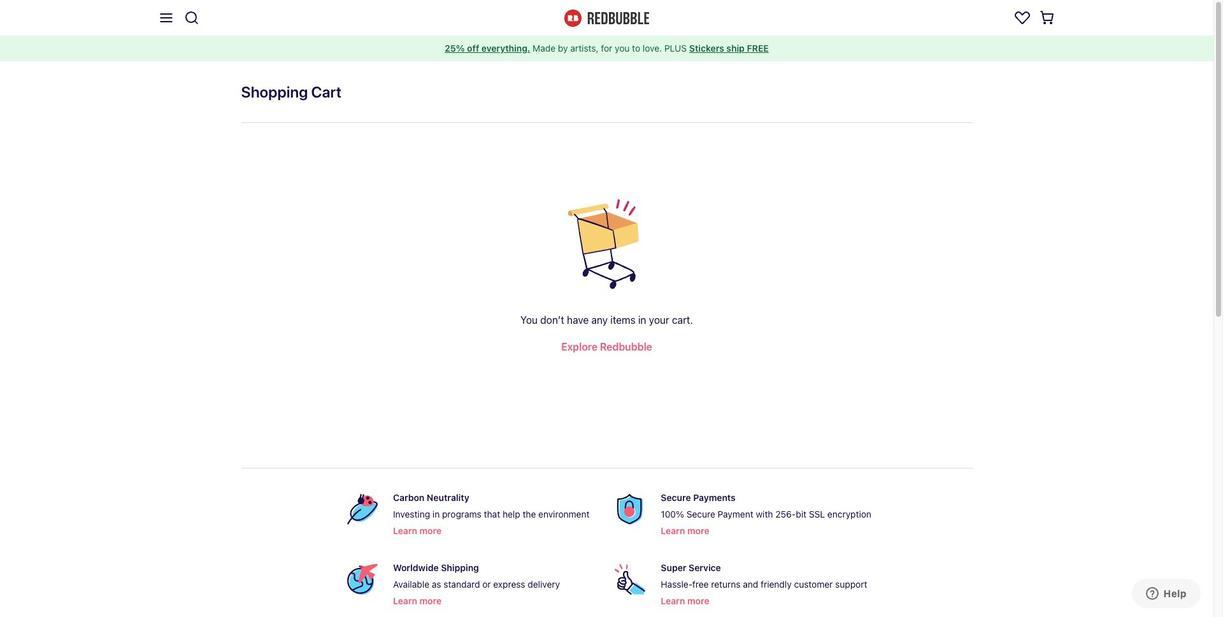 Task type: locate. For each thing, give the bounding box(es) containing it.
trust signals element
[[241, 479, 973, 617]]

secure payments image
[[615, 494, 646, 525]]

worldwide shipping image
[[347, 564, 378, 595]]

carbon neutrality image
[[347, 494, 378, 525]]

empty cart image
[[563, 189, 652, 302]]



Task type: vqa. For each thing, say whether or not it's contained in the screenshot.
Worldwide Shipping "image"
yes



Task type: describe. For each thing, give the bounding box(es) containing it.
super service image
[[615, 564, 646, 595]]



